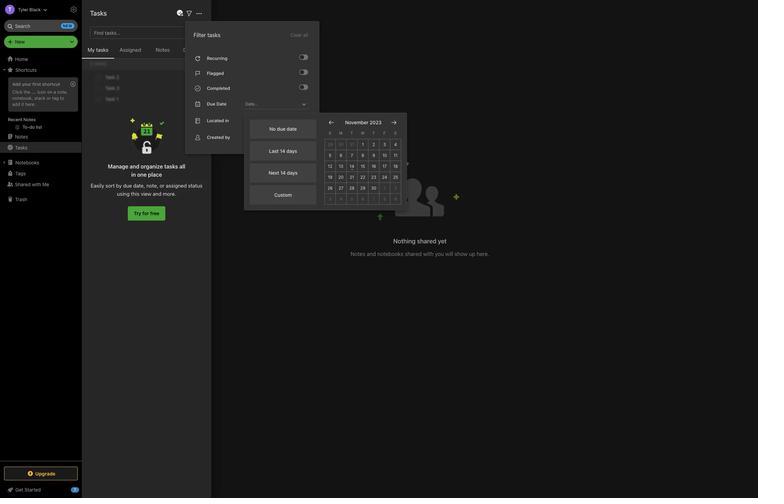 Task type: vqa. For each thing, say whether or not it's contained in the screenshot.
Add
yes



Task type: describe. For each thing, give the bounding box(es) containing it.
new
[[63, 24, 72, 28]]

notebook,
[[12, 95, 33, 101]]

1 horizontal spatial 6
[[362, 197, 364, 202]]

created by
[[207, 135, 230, 140]]

add your first shortcut
[[12, 81, 60, 87]]

sort
[[105, 183, 115, 189]]

recurring
[[207, 55, 227, 61]]

10
[[382, 153, 387, 158]]

here. inside shared with me element
[[477, 251, 489, 257]]

0 vertical spatial 1
[[362, 142, 364, 147]]

Search text field
[[9, 20, 73, 32]]

tasks button
[[0, 142, 81, 153]]

1 horizontal spatial 29 button
[[358, 183, 368, 194]]

15 button
[[358, 161, 368, 172]]

located in
[[207, 118, 229, 123]]

stack
[[34, 95, 45, 101]]

27 button
[[336, 183, 347, 194]]

show
[[455, 251, 468, 257]]

no due date
[[269, 126, 297, 132]]

0 vertical spatial shared
[[92, 10, 113, 17]]

date
[[287, 126, 297, 132]]

try for free
[[134, 211, 159, 216]]

notes link
[[0, 131, 81, 142]]

date…
[[245, 101, 258, 107]]

17
[[383, 164, 387, 169]]

recurring image
[[300, 55, 304, 59]]

22 button
[[358, 172, 368, 183]]

last 14 days
[[269, 148, 297, 154]]

0 horizontal spatial 2 button
[[368, 139, 379, 150]]

13
[[339, 164, 343, 169]]

0 horizontal spatial 4
[[340, 197, 342, 202]]

24
[[382, 175, 387, 180]]

days for last 14 days
[[286, 148, 297, 154]]

upgrade
[[35, 471, 55, 477]]

my
[[88, 47, 95, 53]]

try
[[134, 211, 141, 216]]

5 for 5 button to the right
[[351, 197, 353, 202]]

shared with me element
[[82, 0, 758, 499]]

2 s from the left
[[394, 131, 397, 135]]

filter tasks image
[[185, 9, 193, 18]]

new task image
[[176, 9, 184, 17]]

using
[[117, 191, 130, 197]]

nothing
[[393, 238, 416, 245]]

1 horizontal spatial 9 button
[[390, 194, 401, 205]]

20 button
[[336, 172, 347, 183]]

1 vertical spatial 7 button
[[368, 194, 379, 205]]

or for assigned
[[160, 183, 164, 189]]

tasks inside manage and organize tasks all in one place
[[164, 164, 178, 170]]

shared with me link
[[0, 179, 81, 190]]

0 vertical spatial with
[[115, 10, 127, 17]]

2023 field
[[368, 119, 382, 126]]

14 inside button
[[350, 164, 354, 169]]

or for tag
[[47, 95, 51, 101]]

14 for last 14 days
[[280, 148, 285, 154]]

up
[[469, 251, 475, 257]]

by inside the easily sort by due date, note, or assigned status using this view and more.
[[116, 183, 122, 189]]

notes inside button
[[156, 47, 170, 53]]

days for next 14 days
[[287, 170, 298, 176]]

1 vertical spatial 6 button
[[358, 194, 368, 205]]

tag
[[52, 95, 59, 101]]

0 vertical spatial 9 button
[[368, 150, 379, 161]]

1 horizontal spatial by
[[225, 135, 230, 140]]

you
[[435, 251, 444, 257]]

0 horizontal spatial 7 button
[[347, 150, 358, 161]]

30 for the top "30" button
[[338, 142, 344, 147]]

date,
[[133, 183, 145, 189]]

1 horizontal spatial tasks
[[90, 9, 107, 17]]

More actions and view options field
[[193, 9, 203, 18]]

2023
[[370, 120, 382, 125]]

more actions and view options image
[[195, 9, 203, 18]]

1 horizontal spatial 1 button
[[379, 183, 390, 194]]

more.
[[163, 191, 176, 197]]

18
[[393, 164, 398, 169]]

18 button
[[390, 161, 401, 172]]

and for manage
[[130, 164, 139, 170]]

clear
[[290, 32, 302, 38]]

28 button
[[347, 183, 358, 194]]

0 vertical spatial 29 button
[[325, 139, 336, 150]]

click to collapse image
[[79, 486, 84, 494]]

10 button
[[379, 150, 390, 161]]

note, inside the easily sort by due date, note, or assigned status using this view and more.
[[146, 183, 158, 189]]

recent notes
[[8, 117, 36, 122]]

tyler
[[18, 7, 28, 12]]

20
[[338, 175, 344, 180]]

new button
[[4, 36, 78, 48]]

1 horizontal spatial me
[[129, 10, 138, 17]]

nothing shared yet
[[393, 238, 447, 245]]

1 horizontal spatial in
[[225, 118, 229, 123]]

assigned button
[[114, 46, 147, 59]]

notes inside shared with me element
[[351, 251, 365, 257]]

17 button
[[379, 161, 390, 172]]

notes and notebooks shared with you will show up here.
[[351, 251, 489, 257]]

notebooks
[[15, 160, 39, 165]]

19 button
[[325, 172, 336, 183]]

1 horizontal spatial 2 button
[[390, 183, 401, 194]]

organize
[[141, 164, 163, 170]]

me inside tree
[[42, 181, 49, 187]]

0 horizontal spatial 1 button
[[358, 139, 368, 150]]

0 horizontal spatial 6 button
[[336, 150, 347, 161]]

0 horizontal spatial 4 button
[[336, 194, 347, 205]]

5 for 5 button to the left
[[329, 153, 331, 158]]

filter tasks
[[194, 32, 220, 38]]

tasks for my tasks
[[96, 47, 108, 53]]

28
[[349, 186, 354, 191]]

my tasks button
[[82, 46, 114, 59]]

0 vertical spatial due
[[277, 126, 285, 132]]

note, inside icon on a note, notebook, stack or tag to add it here.
[[57, 89, 68, 95]]

27
[[339, 186, 343, 191]]

1 horizontal spatial 8 button
[[379, 194, 390, 205]]

1 t from the left
[[351, 131, 353, 135]]

first
[[32, 81, 41, 87]]

30 for "30" button to the right
[[371, 186, 376, 191]]

22
[[360, 175, 365, 180]]

...
[[32, 89, 36, 95]]

your
[[22, 81, 31, 87]]

notes right recent
[[23, 117, 36, 122]]

assigned
[[120, 47, 141, 53]]

new
[[15, 39, 25, 45]]

0 horizontal spatial shared
[[15, 181, 31, 187]]

with inside tree
[[32, 181, 41, 187]]

manage and organize tasks all in one place
[[108, 164, 185, 178]]

add
[[12, 81, 21, 87]]

1 horizontal spatial 3 button
[[379, 139, 390, 150]]

try for free button
[[128, 207, 165, 221]]

next
[[269, 170, 279, 176]]

0 vertical spatial shared
[[417, 238, 436, 245]]

date
[[216, 101, 226, 107]]

assigned
[[166, 183, 187, 189]]

notes button
[[147, 46, 179, 59]]

24 button
[[379, 172, 390, 183]]

dates
[[194, 47, 207, 53]]

1 horizontal spatial 4
[[394, 142, 397, 147]]

and for notes
[[367, 251, 376, 257]]

 Date picker field
[[244, 99, 315, 109]]

16 button
[[368, 161, 379, 172]]

flagged
[[207, 70, 224, 76]]

clear all
[[290, 32, 308, 38]]

located
[[207, 118, 224, 123]]

26
[[328, 186, 333, 191]]

12 button
[[325, 161, 336, 172]]

upgrade button
[[4, 467, 78, 481]]

group containing add your first shortcut
[[0, 75, 81, 134]]

November field
[[344, 119, 368, 126]]

1 horizontal spatial 30 button
[[368, 183, 379, 194]]

november 2023
[[345, 120, 382, 125]]



Task type: locate. For each thing, give the bounding box(es) containing it.
0 horizontal spatial me
[[42, 181, 49, 187]]

created
[[207, 135, 224, 140]]

14 right last
[[280, 148, 285, 154]]

or
[[47, 95, 51, 101], [160, 183, 164, 189]]

1 vertical spatial tasks
[[96, 47, 108, 53]]

3 button up 10
[[379, 139, 390, 150]]

group
[[0, 75, 81, 134]]

all inside manage and organize tasks all in one place
[[179, 164, 185, 170]]

1 button down 24
[[379, 183, 390, 194]]

expand notebooks image
[[2, 160, 7, 165]]

7 button
[[347, 150, 358, 161], [368, 194, 379, 205]]

1 right "31" button
[[362, 142, 364, 147]]

1 button right 31
[[358, 139, 368, 150]]

29 button right 28
[[358, 183, 368, 194]]

4 button down 27
[[336, 194, 347, 205]]

1 vertical spatial me
[[42, 181, 49, 187]]

0 horizontal spatial note,
[[57, 89, 68, 95]]

8 button down 24 "button"
[[379, 194, 390, 205]]

s left m
[[329, 131, 331, 135]]

due up using
[[123, 183, 132, 189]]

0 horizontal spatial 8
[[362, 153, 364, 158]]

8 button up 15 at left
[[358, 150, 368, 161]]

1 horizontal spatial 4 button
[[390, 139, 401, 150]]

9 button up 16
[[368, 150, 379, 161]]

1 horizontal spatial note,
[[146, 183, 158, 189]]

29 right the 28 button
[[360, 186, 365, 191]]

notebooks link
[[0, 157, 81, 168]]

0 horizontal spatial due
[[123, 183, 132, 189]]

0 vertical spatial note,
[[57, 89, 68, 95]]

3 for 3 button to the bottom
[[329, 197, 331, 202]]

9 for topmost 9 button
[[372, 153, 375, 158]]

all up assigned
[[179, 164, 185, 170]]

6
[[340, 153, 342, 158], [362, 197, 364, 202]]

8 up 15 at left
[[362, 153, 364, 158]]

and up one
[[130, 164, 139, 170]]

by right sort in the left top of the page
[[116, 183, 122, 189]]

0 horizontal spatial s
[[329, 131, 331, 135]]

0 vertical spatial 29
[[328, 142, 333, 147]]

23 button
[[368, 172, 379, 183]]

2 t from the left
[[372, 131, 375, 135]]

shared with me up find tasks… text field
[[92, 10, 138, 17]]

1 vertical spatial 3
[[329, 197, 331, 202]]

12
[[328, 164, 332, 169]]

4
[[394, 142, 397, 147], [340, 197, 342, 202]]

30 left 31
[[338, 142, 344, 147]]

7 left the click to collapse icon
[[74, 488, 76, 493]]

6 button down 22 button
[[358, 194, 368, 205]]

8
[[362, 153, 364, 158], [383, 197, 386, 202]]

1 vertical spatial 9
[[394, 197, 397, 202]]

due dates
[[183, 47, 207, 53]]

place
[[148, 172, 162, 178]]

5 button
[[325, 150, 336, 161], [347, 194, 358, 205]]

9 button down 25 button
[[390, 194, 401, 205]]

0 vertical spatial me
[[129, 10, 138, 17]]

t right m
[[351, 131, 353, 135]]

by right created
[[225, 135, 230, 140]]

due left date
[[207, 101, 215, 107]]

in inside manage and organize tasks all in one place
[[131, 172, 136, 178]]

Account field
[[0, 3, 47, 16]]

tasks inside button
[[15, 145, 27, 150]]

1 vertical spatial 8
[[383, 197, 386, 202]]

0 vertical spatial shared with me
[[92, 10, 138, 17]]

shared right settings image
[[92, 10, 113, 17]]

tree
[[0, 54, 82, 461]]

0 vertical spatial 4 button
[[390, 139, 401, 150]]

note, up view
[[146, 183, 158, 189]]

0 horizontal spatial 1
[[362, 142, 364, 147]]

easily sort by due date, note, or assigned status using this view and more.
[[91, 183, 202, 197]]

0 vertical spatial 14
[[280, 148, 285, 154]]

settings image
[[70, 5, 78, 14]]

tasks right filter on the top left
[[207, 32, 220, 38]]

home link
[[0, 54, 82, 64]]

16
[[371, 164, 376, 169]]

and inside manage and organize tasks all in one place
[[130, 164, 139, 170]]

5 up "12"
[[329, 153, 331, 158]]

get
[[15, 487, 23, 493]]

0 horizontal spatial 6
[[340, 153, 342, 158]]

0 vertical spatial 30
[[338, 142, 344, 147]]

0 horizontal spatial 5 button
[[325, 150, 336, 161]]

for
[[142, 211, 149, 216]]

1 horizontal spatial 8
[[383, 197, 386, 202]]

0 vertical spatial 30 button
[[336, 139, 347, 150]]

1 horizontal spatial here.
[[477, 251, 489, 257]]

due left dates on the left top of page
[[183, 47, 193, 53]]

1 vertical spatial tasks
[[15, 145, 27, 150]]

one
[[137, 172, 147, 178]]

3 for 3 button to the right
[[383, 142, 386, 147]]

trash
[[15, 196, 27, 202]]

8 down 24 "button"
[[383, 197, 386, 202]]

1 vertical spatial 8 button
[[379, 194, 390, 205]]

3 down 26 button at the left top of page
[[329, 197, 331, 202]]

1 horizontal spatial 5
[[351, 197, 353, 202]]

7 button down 23 button on the top of the page
[[368, 194, 379, 205]]

2 horizontal spatial tasks
[[207, 32, 220, 38]]

1 vertical spatial 2
[[394, 186, 397, 191]]

shared with me down tags "button"
[[15, 181, 49, 187]]

icon
[[37, 89, 46, 95]]

with down tags "button"
[[32, 181, 41, 187]]

0 horizontal spatial 29 button
[[325, 139, 336, 150]]

9 for the right 9 button
[[394, 197, 397, 202]]

free
[[150, 211, 159, 216]]

me down tags "button"
[[42, 181, 49, 187]]

31 button
[[347, 139, 358, 150]]

next 14 days
[[269, 170, 298, 176]]

status
[[188, 183, 202, 189]]

tasks right organize
[[164, 164, 178, 170]]

3 up 10
[[383, 142, 386, 147]]

0 vertical spatial 9
[[372, 153, 375, 158]]

started
[[24, 487, 41, 493]]

4 down 27 button
[[340, 197, 342, 202]]

shared down the "nothing shared yet"
[[405, 251, 422, 257]]

29 button up "12"
[[325, 139, 336, 150]]

1 horizontal spatial 7
[[351, 153, 353, 158]]

0 vertical spatial here.
[[25, 102, 36, 107]]

30 button down '23' on the top of the page
[[368, 183, 379, 194]]

shared up notes and notebooks shared with you will show up here.
[[417, 238, 436, 245]]

note,
[[57, 89, 68, 95], [146, 183, 158, 189]]

0 horizontal spatial shared with me
[[15, 181, 49, 187]]

0 horizontal spatial tasks
[[96, 47, 108, 53]]

23
[[371, 175, 376, 180]]

tasks for filter tasks
[[207, 32, 220, 38]]

1 vertical spatial 7
[[373, 197, 375, 202]]

1 vertical spatial all
[[179, 164, 185, 170]]

0 horizontal spatial by
[[116, 183, 122, 189]]

9
[[372, 153, 375, 158], [394, 197, 397, 202]]

1 horizontal spatial shared with me
[[92, 10, 138, 17]]

click the ...
[[12, 89, 36, 95]]

trash link
[[0, 194, 81, 205]]

0 vertical spatial 3
[[383, 142, 386, 147]]

1 vertical spatial shared
[[405, 251, 422, 257]]

due for due date
[[207, 101, 215, 107]]

6 down 22 button
[[362, 197, 364, 202]]

completed image
[[300, 85, 304, 89]]

11
[[394, 153, 397, 158]]

29 up "12"
[[328, 142, 333, 147]]

Help and Learning task checklist field
[[0, 485, 82, 496]]

0 horizontal spatial 8 button
[[358, 150, 368, 161]]

0 vertical spatial tasks
[[90, 9, 107, 17]]

2 vertical spatial tasks
[[164, 164, 178, 170]]

0 horizontal spatial in
[[131, 172, 136, 178]]

or inside icon on a note, notebook, stack or tag to add it here.
[[47, 95, 51, 101]]

note, up the to
[[57, 89, 68, 95]]

4 button up 11
[[390, 139, 401, 150]]

with up find tasks… text field
[[115, 10, 127, 17]]

1 vertical spatial 9 button
[[390, 194, 401, 205]]

0 horizontal spatial with
[[32, 181, 41, 187]]

recent
[[8, 117, 22, 122]]

tasks right my in the top left of the page
[[96, 47, 108, 53]]

14 button
[[347, 161, 358, 172]]

1 horizontal spatial s
[[394, 131, 397, 135]]

29
[[328, 142, 333, 147], [360, 186, 365, 191]]

days right last
[[286, 148, 297, 154]]

to
[[60, 95, 64, 101]]

14 for next 14 days
[[280, 170, 286, 176]]

this
[[131, 191, 139, 197]]

14 right next
[[280, 170, 286, 176]]

6 button up 13
[[336, 150, 347, 161]]

1 down 24 "button"
[[384, 186, 386, 191]]

yet
[[438, 238, 447, 245]]

all inside 'button'
[[303, 32, 308, 38]]

2 button up 16
[[368, 139, 379, 150]]

or down on
[[47, 95, 51, 101]]

1 vertical spatial 29 button
[[358, 183, 368, 194]]

in left one
[[131, 172, 136, 178]]

0 vertical spatial 2
[[372, 142, 375, 147]]

0 horizontal spatial or
[[47, 95, 51, 101]]

tree containing home
[[0, 54, 82, 461]]

21
[[350, 175, 354, 180]]

2 horizontal spatial with
[[423, 251, 433, 257]]

completed
[[207, 85, 230, 91]]

0 vertical spatial 5 button
[[325, 150, 336, 161]]

1 vertical spatial note,
[[146, 183, 158, 189]]

5 button down 28
[[347, 194, 358, 205]]

me up find tasks… text field
[[129, 10, 138, 17]]

7 down "31" button
[[351, 153, 353, 158]]

here. right it
[[25, 102, 36, 107]]

in right the "located"
[[225, 118, 229, 123]]

t down the 2023 field
[[372, 131, 375, 135]]

notes down recent notes
[[15, 134, 28, 140]]

shortcuts button
[[0, 64, 81, 75]]

due inside the easily sort by due date, note, or assigned status using this view and more.
[[123, 183, 132, 189]]

tasks up notebooks
[[15, 145, 27, 150]]

tasks
[[90, 9, 107, 17], [15, 145, 27, 150]]

2 horizontal spatial 7
[[373, 197, 375, 202]]

0 vertical spatial 5
[[329, 153, 331, 158]]

on
[[47, 89, 52, 95]]

1 vertical spatial due
[[207, 101, 215, 107]]

with left you
[[423, 251, 433, 257]]

notes left notebooks
[[351, 251, 365, 257]]

flagged image
[[300, 70, 304, 74]]

black
[[29, 7, 41, 12]]

1 vertical spatial 4
[[340, 197, 342, 202]]

7 button down 31
[[347, 150, 358, 161]]

here. inside icon on a note, notebook, stack or tag to add it here.
[[25, 102, 36, 107]]

2 vertical spatial and
[[367, 251, 376, 257]]

4 up 11
[[394, 142, 397, 147]]

tasks right settings image
[[90, 9, 107, 17]]

Filter tasks field
[[185, 9, 193, 18]]

home
[[15, 56, 28, 62]]

click
[[12, 89, 22, 95]]

s right f
[[394, 131, 397, 135]]

get started
[[15, 487, 41, 493]]

1 horizontal spatial 5 button
[[347, 194, 358, 205]]

here. right the up
[[477, 251, 489, 257]]

0 vertical spatial all
[[303, 32, 308, 38]]

0 horizontal spatial 7
[[74, 488, 76, 493]]

0 horizontal spatial t
[[351, 131, 353, 135]]

3 button down 26
[[325, 194, 336, 205]]

tags button
[[0, 168, 81, 179]]

1 vertical spatial shared with me
[[15, 181, 49, 187]]

9 down 25 button
[[394, 197, 397, 202]]

due for due dates
[[183, 47, 193, 53]]

m
[[339, 131, 342, 135]]

30 button
[[336, 139, 347, 150], [368, 183, 379, 194]]

1 horizontal spatial due
[[207, 101, 215, 107]]

Find tasks… text field
[[91, 27, 187, 38]]

easily
[[91, 183, 104, 189]]

11 button
[[390, 150, 401, 161]]

1 vertical spatial 3 button
[[325, 194, 336, 205]]

view
[[141, 191, 151, 197]]

2
[[372, 142, 375, 147], [394, 186, 397, 191]]

tasks
[[207, 32, 220, 38], [96, 47, 108, 53], [164, 164, 178, 170]]

will
[[445, 251, 453, 257]]

no
[[269, 126, 276, 132]]

0 vertical spatial in
[[225, 118, 229, 123]]

it
[[21, 102, 24, 107]]

14 right the 13 button
[[350, 164, 354, 169]]

1 vertical spatial or
[[160, 183, 164, 189]]

1 horizontal spatial all
[[303, 32, 308, 38]]

1 horizontal spatial 1
[[384, 186, 386, 191]]

25 button
[[390, 172, 401, 183]]

and inside shared with me element
[[367, 251, 376, 257]]

and
[[130, 164, 139, 170], [153, 191, 161, 197], [367, 251, 376, 257]]

2 down 25 button
[[394, 186, 397, 191]]

5 button up "12"
[[325, 150, 336, 161]]

0 vertical spatial and
[[130, 164, 139, 170]]

1 s from the left
[[329, 131, 331, 135]]

7 inside the help and learning task checklist field
[[74, 488, 76, 493]]

and inside the easily sort by due date, note, or assigned status using this view and more.
[[153, 191, 161, 197]]

4 button
[[390, 139, 401, 150], [336, 194, 347, 205]]

6 up 13
[[340, 153, 342, 158]]

and right view
[[153, 191, 161, 197]]

5
[[329, 153, 331, 158], [351, 197, 353, 202]]

0 horizontal spatial all
[[179, 164, 185, 170]]

5 down the 28 button
[[351, 197, 353, 202]]

2 vertical spatial with
[[423, 251, 433, 257]]

0 vertical spatial 7 button
[[347, 150, 358, 161]]

0 horizontal spatial 2
[[372, 142, 375, 147]]

or up more.
[[160, 183, 164, 189]]

notes down find tasks… text field
[[156, 47, 170, 53]]

9 up 16
[[372, 153, 375, 158]]

1 horizontal spatial 9
[[394, 197, 397, 202]]

all right clear
[[303, 32, 308, 38]]

1 vertical spatial 29
[[360, 186, 365, 191]]

0 vertical spatial 1 button
[[358, 139, 368, 150]]

1 horizontal spatial with
[[115, 10, 127, 17]]

shared down tags
[[15, 181, 31, 187]]

add
[[12, 102, 20, 107]]

due inside button
[[183, 47, 193, 53]]

last
[[269, 148, 279, 154]]

shared with me
[[92, 10, 138, 17], [15, 181, 49, 187]]

1 horizontal spatial 29
[[360, 186, 365, 191]]

1 vertical spatial here.
[[477, 251, 489, 257]]

0 horizontal spatial 30
[[338, 142, 344, 147]]

1 vertical spatial and
[[153, 191, 161, 197]]

new search field
[[9, 20, 74, 32]]

in
[[225, 118, 229, 123], [131, 172, 136, 178]]

days
[[286, 148, 297, 154], [287, 170, 298, 176]]

0 horizontal spatial due
[[183, 47, 193, 53]]

or inside the easily sort by due date, note, or assigned status using this view and more.
[[160, 183, 164, 189]]

tasks inside button
[[96, 47, 108, 53]]

filter
[[194, 32, 206, 38]]

t
[[351, 131, 353, 135], [372, 131, 375, 135]]

0 vertical spatial 3 button
[[379, 139, 390, 150]]

19
[[328, 175, 332, 180]]

0 horizontal spatial 9
[[372, 153, 375, 158]]

2 button down 25
[[390, 183, 401, 194]]

1 horizontal spatial 30
[[371, 186, 376, 191]]

30 button left 31
[[336, 139, 347, 150]]

days right next
[[287, 170, 298, 176]]

1 horizontal spatial 7 button
[[368, 194, 379, 205]]

2 right "31" button
[[372, 142, 375, 147]]

7 down 23 button on the top of the page
[[373, 197, 375, 202]]

1 vertical spatial 14
[[350, 164, 354, 169]]

and left notebooks
[[367, 251, 376, 257]]

due right no
[[277, 126, 285, 132]]

30 down 23 button on the top of the page
[[371, 186, 376, 191]]

0 vertical spatial 8
[[362, 153, 364, 158]]

0 horizontal spatial 30 button
[[336, 139, 347, 150]]



